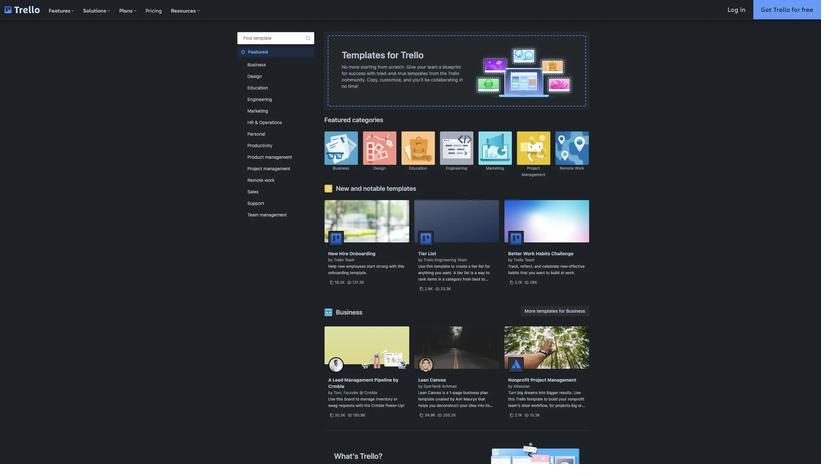 Task type: describe. For each thing, give the bounding box(es) containing it.
0 vertical spatial design
[[248, 74, 262, 79]]

ash
[[456, 397, 463, 402]]

syarfandi
[[424, 384, 441, 389]]

ideal
[[522, 404, 531, 408]]

way
[[478, 271, 485, 275]]

design link for education link associated with bottom business link's engineering link
[[363, 132, 397, 178]]

sales
[[248, 189, 259, 195]]

template inside tier list by trello engineering team use this template to create a tier list for anything you want. a tier list is a way to rank items in a category from best to worst. this could be: best nba players, goat'd pasta dishes, and tastiest fast food joints.
[[435, 264, 450, 269]]

habits
[[536, 251, 551, 257]]

a inside tier list by trello engineering team use this template to create a tier list for anything you want. a tier list is a way to rank items in a category from best to worst. this could be: best nba players, goat'd pasta dishes, and tastiest fast food joints.
[[454, 271, 456, 275]]

template.
[[350, 271, 367, 275]]

to up players,
[[482, 277, 486, 282]]

0 vertical spatial education
[[248, 85, 268, 91]]

0 vertical spatial from
[[378, 64, 388, 70]]

template inside nonprofit project management by atlassian turn big dreams into bigger results. use this trello template to build your nonprofit team's ideal workflow, for projects big or small.
[[528, 397, 543, 402]]

habits
[[509, 271, 520, 275]]

1 horizontal spatial from
[[430, 71, 439, 76]]

plans button
[[115, 0, 141, 19]]

205.2k
[[443, 413, 456, 418]]

team management
[[248, 212, 287, 218]]

worst.
[[419, 284, 430, 288]]

anything
[[419, 271, 434, 275]]

for inside tier list by trello engineering team use this template to create a tier list for anything you want. a tier list is a way to rank items in a category from best to worst. this could be: best nba players, goat'd pasta dishes, and tastiest fast food joints.
[[486, 264, 491, 269]]

a right create
[[469, 264, 471, 269]]

management for product management link
[[265, 154, 292, 160]]

items
[[428, 277, 438, 282]]

business
[[464, 391, 480, 396]]

with inside no more starting from scratch. give your team a blueprint for success with tried-and-true templates from the trello community. copy, customize, and you'll be collaborating in no time!
[[367, 71, 376, 76]]

marketing link for bottom business link's engineering link
[[479, 132, 512, 178]]

and inside no more starting from scratch. give your team a blueprint for success with tried-and-true templates from the trello community. copy, customize, and you'll be collaborating in no time!
[[404, 77, 412, 83]]

1 horizontal spatial best
[[473, 277, 481, 282]]

trello up give
[[401, 49, 424, 60]]

in for no more starting from scratch. give your team a blueprint for success with tried-and-true templates from the trello community. copy, customize, and you'll be collaborating in no time!
[[460, 77, 463, 83]]

2.9k
[[425, 287, 433, 292]]

scratch.
[[389, 64, 406, 70]]

0 horizontal spatial remote work
[[248, 178, 275, 183]]

hr & operations link
[[237, 118, 314, 128]]

hire
[[339, 251, 349, 257]]

support link
[[237, 198, 314, 209]]

0 vertical spatial business link
[[237, 60, 314, 70]]

with inside a lead management pipeline by crmble by toni, founder @ crmble use this board to manage inventory or swag requests with the crmble power-up!
[[356, 404, 364, 408]]

for inside 'button'
[[560, 309, 566, 314]]

power-
[[386, 404, 399, 408]]

resources button
[[167, 0, 204, 19]]

by left syarfandi
[[419, 384, 423, 389]]

2 project management from the left
[[522, 166, 546, 177]]

engineering link for bottom business link
[[440, 132, 474, 178]]

trello inside new hire onboarding by trello team help new employees start strong with this onboarding template.
[[334, 258, 344, 263]]

free
[[802, 5, 814, 14]]

into inside lean canvas by syarfandi achmad lean canvas is a 1-page business plan template created by ash maurya that helps you deconstruct your idea into its key assumptions.
[[478, 404, 485, 408]]

resources
[[171, 7, 196, 14]]

new inside better work habits challenge by trello team track, reflect, and celebrate new effective habits that you want to build at work.
[[561, 264, 568, 269]]

this
[[431, 284, 439, 288]]

what's
[[334, 452, 359, 461]]

0 horizontal spatial project management link
[[237, 164, 314, 174]]

2 vertical spatial crmble
[[372, 404, 385, 408]]

more
[[525, 309, 536, 314]]

0 horizontal spatial list
[[465, 271, 470, 275]]

team inside better work habits challenge by trello team track, reflect, and celebrate new effective habits that you want to build at work.
[[525, 258, 535, 263]]

from inside tier list by trello engineering team use this template to create a tier list for anything you want. a tier list is a way to rank items in a category from best to worst. this could be: best nba players, goat'd pasta dishes, and tastiest fast food joints.
[[463, 277, 472, 282]]

pasta
[[433, 290, 443, 295]]

template inside lean canvas by syarfandi achmad lean canvas is a 1-page business plan template created by ash maurya that helps you deconstruct your idea into its key assumptions.
[[419, 397, 435, 402]]

trello team image
[[329, 231, 344, 247]]

1 project management from the left
[[248, 166, 291, 171]]

featured categories
[[325, 116, 384, 124]]

templates inside no more starting from scratch. give your team a blueprint for success with tried-and-true templates from the trello community. copy, customize, and you'll be collaborating in no time!
[[408, 71, 428, 76]]

you inside lean canvas by syarfandi achmad lean canvas is a 1-page business plan template created by ash maurya that helps you deconstruct your idea into its key assumptions.
[[430, 404, 436, 408]]

is inside lean canvas by syarfandi achmad lean canvas is a 1-page business plan template created by ash maurya that helps you deconstruct your idea into its key assumptions.
[[443, 391, 446, 396]]

what's trello?
[[334, 452, 383, 461]]

log
[[728, 5, 739, 14]]

pipeline
[[375, 378, 392, 383]]

0 vertical spatial remote
[[560, 166, 574, 171]]

1 horizontal spatial tier
[[472, 264, 478, 269]]

projects
[[556, 404, 571, 408]]

a inside a lead management pipeline by crmble by toni, founder @ crmble use this board to manage inventory or swag requests with the crmble power-up!
[[329, 378, 332, 383]]

build inside nonprofit project management by atlassian turn big dreams into bigger results. use this trello template to build your nonprofit team's ideal workflow, for projects big or small.
[[549, 397, 558, 402]]

or inside nonprofit project management by atlassian turn big dreams into bigger results. use this trello template to build your nonprofit team's ideal workflow, for projects big or small.
[[579, 404, 582, 408]]

1 lean from the top
[[419, 378, 429, 383]]

0 vertical spatial crmble
[[329, 384, 345, 389]]

operations
[[259, 120, 282, 125]]

by inside new hire onboarding by trello team help new employees start strong with this onboarding template.
[[329, 258, 333, 263]]

pricing
[[146, 7, 162, 14]]

is inside tier list by trello engineering team use this template to create a tier list for anything you want. a tier list is a way to rank items in a category from best to worst. this could be: best nba players, goat'd pasta dishes, and tastiest fast food joints.
[[471, 271, 474, 275]]

the inside a lead management pipeline by crmble by toni, founder @ crmble use this board to manage inventory or swag requests with the crmble power-up!
[[365, 404, 370, 408]]

and-
[[389, 71, 398, 76]]

key
[[419, 410, 425, 415]]

workflow,
[[532, 404, 549, 408]]

in for tier list by trello engineering team use this template to create a tier list for anything you want. a tier list is a way to rank items in a category from best to worst. this could be: best nba players, goat'd pasta dishes, and tastiest fast food joints.
[[439, 277, 442, 282]]

2 horizontal spatial in
[[741, 5, 746, 14]]

use inside tier list by trello engineering team use this template to create a tier list for anything you want. a tier list is a way to rank items in a category from best to worst. this could be: best nba players, goat'd pasta dishes, and tastiest fast food joints.
[[419, 264, 426, 269]]

assumptions.
[[426, 410, 450, 415]]

dreams
[[525, 391, 538, 396]]

no
[[342, 83, 347, 89]]

for inside no more starting from scratch. give your team a blueprint for success with tried-and-true templates from the trello community. copy, customize, and you'll be collaborating in no time!
[[342, 71, 348, 76]]

engineering inside tier list by trello engineering team use this template to create a tier list for anything you want. a tier list is a way to rank items in a category from best to worst. this could be: best nba players, goat'd pasta dishes, and tastiest fast food joints.
[[435, 258, 457, 263]]

1 vertical spatial education
[[409, 166, 428, 171]]

that inside better work habits challenge by trello team track, reflect, and celebrate new effective habits that you want to build at work.
[[521, 271, 528, 275]]

1 horizontal spatial remote work link
[[556, 132, 589, 178]]

team down the support
[[248, 212, 259, 218]]

1 vertical spatial crmble
[[365, 391, 378, 396]]

and left notable at the left top
[[351, 185, 362, 192]]

page
[[454, 391, 463, 396]]

solutions
[[83, 7, 106, 14]]

nba
[[467, 284, 475, 288]]

more templates for business
[[525, 309, 586, 314]]

and inside tier list by trello engineering team use this template to create a tier list for anything you want. a tier list is a way to rank items in a category from best to worst. this could be: best nba players, goat'd pasta dishes, and tastiest fast food joints.
[[459, 290, 465, 295]]

swag
[[329, 404, 338, 408]]

goat'd
[[419, 290, 432, 295]]

0 horizontal spatial remote
[[248, 178, 264, 183]]

0 horizontal spatial best
[[458, 284, 466, 288]]

1 vertical spatial tier
[[458, 271, 464, 275]]

a lead management pipeline by crmble by toni, founder @ crmble use this board to manage inventory or swag requests with the crmble power-up!
[[329, 378, 405, 408]]

idea
[[469, 404, 477, 408]]

for inside 'link'
[[793, 5, 801, 14]]

a inside no more starting from scratch. give your team a blueprint for success with tried-and-true templates from the trello community. copy, customize, and you'll be collaborating in no time!
[[439, 64, 442, 70]]

start
[[367, 264, 376, 269]]

1 vertical spatial business link
[[325, 132, 358, 178]]

copy,
[[367, 77, 379, 83]]

0 vertical spatial canvas
[[430, 378, 447, 383]]

players,
[[476, 284, 490, 288]]

trello inside no more starting from scratch. give your team a blueprint for success with tried-and-true templates from the trello community. copy, customize, and you'll be collaborating in no time!
[[448, 71, 460, 76]]

30.3k
[[335, 413, 346, 418]]

engineering icon image
[[440, 132, 474, 165]]

better
[[509, 251, 523, 257]]

34.9k
[[425, 413, 436, 418]]

dishes,
[[445, 290, 457, 295]]

a up could
[[443, 277, 445, 282]]

trello inside tier list by trello engineering team use this template to create a tier list for anything you want. a tier list is a way to rank items in a category from best to worst. this could be: best nba players, goat'd pasta dishes, and tastiest fast food joints.
[[424, 258, 434, 263]]

1 vertical spatial marketing
[[486, 166, 505, 171]]

engineering link for the top business link
[[237, 94, 314, 105]]

atlassian image
[[509, 358, 524, 373]]

to inside a lead management pipeline by crmble by toni, founder @ crmble use this board to manage inventory or swag requests with the crmble power-up!
[[356, 397, 360, 402]]

its
[[486, 404, 490, 408]]

new inside new hire onboarding by trello team help new employees start strong with this onboarding template.
[[338, 264, 346, 269]]

a inside lean canvas by syarfandi achmad lean canvas is a 1-page business plan template created by ash maurya that helps you deconstruct your idea into its key assumptions.
[[447, 391, 449, 396]]

team inside new hire onboarding by trello team help new employees start strong with this onboarding template.
[[345, 258, 355, 263]]

and inside better work habits challenge by trello team track, reflect, and celebrate new effective habits that you want to build at work.
[[535, 264, 542, 269]]

sales link
[[237, 187, 314, 197]]

new for new hire onboarding by trello team help new employees start strong with this onboarding template.
[[329, 251, 338, 257]]

featured for featured categories
[[325, 116, 351, 124]]

management for project
[[548, 378, 577, 383]]

deconstruct
[[437, 404, 459, 408]]

185.8k
[[353, 413, 366, 418]]

log in link
[[721, 0, 754, 19]]

fast
[[481, 290, 488, 295]]

features
[[49, 7, 70, 14]]

tier list by trello engineering team use this template to create a tier list for anything you want. a tier list is a way to rank items in a category from best to worst. this could be: best nba players, goat'd pasta dishes, and tastiest fast food joints.
[[419, 251, 491, 301]]

notable
[[364, 185, 386, 192]]

3.1k
[[515, 280, 523, 285]]

solutions button
[[79, 0, 115, 19]]

1 vertical spatial canvas
[[428, 391, 442, 396]]

marketing icon image
[[479, 132, 512, 165]]

joints.
[[428, 296, 439, 301]]

your inside nonprofit project management by atlassian turn big dreams into bigger results. use this trello template to build your nonprofit team's ideal workflow, for projects big or small.
[[559, 397, 567, 402]]

board
[[344, 397, 355, 402]]

better work habits challenge by trello team track, reflect, and celebrate new effective habits that you want to build at work.
[[509, 251, 585, 275]]

product management
[[248, 154, 292, 160]]

work.
[[566, 271, 576, 275]]

2.1k
[[515, 413, 523, 418]]

hr & operations
[[248, 120, 282, 125]]

18.3k
[[335, 280, 345, 285]]

challenge
[[552, 251, 574, 257]]

templates inside 'button'
[[537, 309, 558, 314]]

be
[[425, 77, 430, 83]]



Task type: locate. For each thing, give the bounding box(es) containing it.
1 vertical spatial your
[[559, 397, 567, 402]]

work
[[524, 251, 535, 257]]

0 horizontal spatial education link
[[237, 83, 314, 93]]

1 new from the left
[[338, 264, 346, 269]]

or down nonprofit
[[579, 404, 582, 408]]

new left hire in the left of the page
[[329, 251, 338, 257]]

featured left categories
[[325, 116, 351, 124]]

collaborating
[[431, 77, 458, 83]]

this inside a lead management pipeline by crmble by toni, founder @ crmble use this board to manage inventory or swag requests with the crmble power-up!
[[337, 397, 343, 402]]

0 horizontal spatial marketing
[[248, 108, 268, 114]]

1 vertical spatial build
[[549, 397, 558, 402]]

a left way
[[475, 271, 477, 275]]

helps
[[419, 404, 428, 408]]

trello down list
[[424, 258, 434, 263]]

1 horizontal spatial in
[[460, 77, 463, 83]]

1 vertical spatial a
[[329, 378, 332, 383]]

canvas down syarfandi
[[428, 391, 442, 396]]

hr
[[248, 120, 254, 125]]

and right dishes,
[[459, 290, 465, 295]]

this down the toni, on the bottom of the page
[[337, 397, 343, 402]]

1 vertical spatial remote work
[[248, 178, 275, 183]]

toni,
[[334, 391, 343, 396]]

featured for featured
[[248, 49, 268, 55]]

effective
[[569, 264, 585, 269]]

remote work
[[560, 166, 585, 171], [248, 178, 275, 183]]

this for a lead management pipeline by crmble
[[337, 397, 343, 402]]

use inside a lead management pipeline by crmble by toni, founder @ crmble use this board to manage inventory or swag requests with the crmble power-up!
[[329, 397, 336, 402]]

use up nonprofit
[[574, 391, 581, 396]]

for down the no
[[342, 71, 348, 76]]

0 vertical spatial marketing
[[248, 108, 268, 114]]

team down work on the right bottom of page
[[525, 258, 535, 263]]

0 vertical spatial in
[[741, 5, 746, 14]]

0 vertical spatial remote work
[[560, 166, 585, 171]]

by left the toni, on the bottom of the page
[[329, 391, 333, 396]]

is
[[471, 271, 474, 275], [443, 391, 446, 396]]

team up create
[[458, 258, 468, 263]]

featured link
[[237, 47, 314, 57]]

2 vertical spatial from
[[463, 277, 472, 282]]

syarfandi achmad image
[[419, 358, 434, 373]]

find
[[244, 35, 252, 41]]

1 horizontal spatial featured
[[325, 116, 351, 124]]

1 vertical spatial featured
[[325, 116, 351, 124]]

trello team image
[[509, 231, 524, 247]]

in right "log"
[[741, 5, 746, 14]]

2 vertical spatial with
[[356, 404, 364, 408]]

1 horizontal spatial remote work
[[560, 166, 585, 171]]

trello inside better work habits challenge by trello team track, reflect, and celebrate new effective habits that you want to build at work.
[[514, 258, 524, 263]]

1 vertical spatial is
[[443, 391, 446, 396]]

for inside nonprofit project management by atlassian turn big dreams into bigger results. use this trello template to build your nonprofit team's ideal workflow, for projects big or small.
[[550, 404, 555, 408]]

marketing
[[248, 108, 268, 114], [486, 166, 505, 171]]

business inside 'button'
[[567, 309, 586, 314]]

0 vertical spatial or
[[394, 397, 398, 402]]

trello engineering team image
[[419, 231, 434, 247]]

list
[[479, 264, 484, 269], [465, 271, 470, 275]]

0 vertical spatial marketing link
[[237, 106, 314, 116]]

0 vertical spatial is
[[471, 271, 474, 275]]

management down product management link
[[264, 166, 291, 171]]

0 horizontal spatial or
[[394, 397, 398, 402]]

1 business icon image from the top
[[325, 132, 358, 165]]

management inside a lead management pipeline by crmble by toni, founder @ crmble use this board to manage inventory or swag requests with the crmble power-up!
[[345, 378, 374, 383]]

this inside tier list by trello engineering team use this template to create a tier list for anything you want. a tier list is a way to rank items in a category from best to worst. this could be: best nba players, goat'd pasta dishes, and tastiest fast food joints.
[[427, 264, 433, 269]]

2 vertical spatial in
[[439, 277, 442, 282]]

engineering up want.
[[435, 258, 457, 263]]

get trello for free
[[762, 5, 814, 14]]

0 vertical spatial design link
[[237, 71, 314, 82]]

for right the more
[[560, 309, 566, 314]]

0 horizontal spatial education
[[248, 85, 268, 91]]

education link
[[237, 83, 314, 93], [402, 132, 435, 178]]

up!
[[399, 404, 405, 408]]

management up @
[[345, 378, 374, 383]]

a left the '1-'
[[447, 391, 449, 396]]

the up collaborating
[[441, 71, 447, 76]]

project inside project management
[[528, 166, 541, 171]]

1 vertical spatial design link
[[363, 132, 397, 178]]

use inside nonprofit project management by atlassian turn big dreams into bigger results. use this trello template to build your nonprofit team's ideal workflow, for projects big or small.
[[574, 391, 581, 396]]

to up want.
[[452, 264, 455, 269]]

1 vertical spatial in
[[460, 77, 463, 83]]

1 horizontal spatial work
[[575, 166, 585, 171]]

0 horizontal spatial remote work link
[[237, 175, 314, 186]]

project up dreams
[[531, 378, 547, 383]]

work up sales link
[[265, 178, 275, 183]]

product management link
[[237, 152, 314, 162]]

your right give
[[417, 64, 427, 70]]

template inside field
[[254, 35, 272, 41]]

this inside new hire onboarding by trello team help new employees start strong with this onboarding template.
[[398, 264, 405, 269]]

remote work down "remote work icon"
[[560, 166, 585, 171]]

management up results.
[[548, 378, 577, 383]]

crmble down lead
[[329, 384, 345, 389]]

lean up syarfandi
[[419, 378, 429, 383]]

marketing link for engineering link related to the top business link
[[237, 106, 314, 116]]

trello inside nonprofit project management by atlassian turn big dreams into bigger results. use this trello template to build your nonprofit team's ideal workflow, for projects big or small.
[[516, 397, 526, 402]]

marketing down marketing icon
[[486, 166, 505, 171]]

with inside new hire onboarding by trello team help new employees start strong with this onboarding template.
[[389, 264, 397, 269]]

use for a lead management pipeline by crmble
[[329, 397, 336, 402]]

the down the manage
[[365, 404, 370, 408]]

2 business icon image from the top
[[325, 309, 332, 317]]

template right find
[[254, 35, 272, 41]]

toni, founder @ crmble image
[[329, 358, 344, 373]]

1 horizontal spatial design
[[374, 166, 386, 171]]

1 horizontal spatial use
[[419, 264, 426, 269]]

team management link
[[237, 210, 314, 220]]

by up turn
[[509, 384, 513, 389]]

big down atlassian
[[518, 391, 524, 396]]

your down ash
[[460, 404, 468, 408]]

0 vertical spatial your
[[417, 64, 427, 70]]

0 vertical spatial engineering link
[[237, 94, 314, 105]]

1 vertical spatial work
[[265, 178, 275, 183]]

templates right the more
[[537, 309, 558, 314]]

build inside better work habits challenge by trello team track, reflect, and celebrate new effective habits that you want to build at work.
[[551, 271, 560, 275]]

find template
[[244, 35, 272, 41]]

project management down product management
[[248, 166, 291, 171]]

1 vertical spatial engineering
[[446, 166, 468, 171]]

to right board
[[356, 397, 360, 402]]

productivity
[[248, 143, 273, 148]]

want.
[[443, 271, 453, 275]]

1 vertical spatial business icon image
[[325, 309, 332, 317]]

2 lean from the top
[[419, 391, 427, 396]]

be:
[[451, 284, 456, 288]]

0 horizontal spatial featured
[[248, 49, 268, 55]]

0 horizontal spatial from
[[378, 64, 388, 70]]

into inside nonprofit project management by atlassian turn big dreams into bigger results. use this trello template to build your nonprofit team's ideal workflow, for projects big or small.
[[539, 391, 546, 396]]

your inside lean canvas by syarfandi achmad lean canvas is a 1-page business plan template created by ash maurya that helps you deconstruct your idea into its key assumptions.
[[460, 404, 468, 408]]

0 vertical spatial engineering
[[248, 97, 272, 102]]

best right be:
[[458, 284, 466, 288]]

trello down "blueprint" at the top right of the page
[[448, 71, 460, 76]]

remote down "remote work icon"
[[560, 166, 574, 171]]

is left way
[[471, 271, 474, 275]]

0 horizontal spatial tier
[[458, 271, 464, 275]]

get trello for free link
[[754, 0, 822, 19]]

1 horizontal spatial business link
[[325, 132, 358, 178]]

a right team
[[439, 64, 442, 70]]

Find template field
[[237, 32, 314, 44]]

use for nonprofit project management
[[574, 391, 581, 396]]

that down "plan"
[[478, 397, 486, 402]]

1 vertical spatial templates
[[387, 185, 417, 192]]

trello up ideal
[[516, 397, 526, 402]]

list up way
[[479, 264, 484, 269]]

design icon image
[[363, 132, 397, 165]]

0 horizontal spatial marketing link
[[237, 106, 314, 116]]

engineering link
[[237, 94, 314, 105], [440, 132, 474, 178]]

a up category
[[454, 271, 456, 275]]

1 vertical spatial list
[[465, 271, 470, 275]]

and up want
[[535, 264, 542, 269]]

team
[[248, 212, 259, 218], [345, 258, 355, 263], [458, 258, 468, 263], [525, 258, 535, 263]]

0 vertical spatial lean
[[419, 378, 429, 383]]

templates
[[342, 49, 386, 60]]

to
[[452, 264, 455, 269], [487, 271, 490, 275], [547, 271, 550, 275], [482, 277, 486, 282], [356, 397, 360, 402], [545, 397, 548, 402]]

0 vertical spatial list
[[479, 264, 484, 269]]

with
[[367, 71, 376, 76], [389, 264, 397, 269], [356, 404, 364, 408]]

0 vertical spatial tier
[[472, 264, 478, 269]]

0 horizontal spatial that
[[478, 397, 486, 402]]

new inside new hire onboarding by trello team help new employees start strong with this onboarding template.
[[329, 251, 338, 257]]

to right way
[[487, 271, 490, 275]]

2 vertical spatial use
[[329, 397, 336, 402]]

for left projects
[[550, 404, 555, 408]]

tier
[[472, 264, 478, 269], [458, 271, 464, 275]]

from
[[378, 64, 388, 70], [430, 71, 439, 76], [463, 277, 472, 282]]

for up players,
[[486, 264, 491, 269]]

project management icon image
[[517, 132, 551, 165]]

templates up you'll
[[408, 71, 428, 76]]

this for nonprofit project management
[[509, 397, 515, 402]]

0 vertical spatial new
[[336, 185, 350, 192]]

results.
[[560, 391, 573, 396]]

category
[[446, 277, 462, 282]]

support
[[248, 201, 264, 206]]

from up tried-
[[378, 64, 388, 70]]

management for team management link
[[260, 212, 287, 218]]

1 vertical spatial from
[[430, 71, 439, 76]]

to inside nonprofit project management by atlassian turn big dreams into bigger results. use this trello template to build your nonprofit team's ideal workflow, for projects big or small.
[[545, 397, 548, 402]]

at
[[561, 271, 565, 275]]

0 horizontal spatial with
[[356, 404, 364, 408]]

remote up sales
[[248, 178, 264, 183]]

or inside a lead management pipeline by crmble by toni, founder @ crmble use this board to manage inventory or swag requests with the crmble power-up!
[[394, 397, 398, 402]]

use
[[419, 264, 426, 269], [574, 391, 581, 396], [329, 397, 336, 402]]

the inside no more starting from scratch. give your team a blueprint for success with tried-and-true templates from the trello community. copy, customize, and you'll be collaborating in no time!
[[441, 71, 447, 76]]

is up created
[[443, 391, 446, 396]]

new left notable at the left top
[[336, 185, 350, 192]]

this up anything at the bottom right of page
[[427, 264, 433, 269]]

new up onboarding
[[338, 264, 346, 269]]

in inside tier list by trello engineering team use this template to create a tier list for anything you want. a tier list is a way to rank items in a category from best to worst. this could be: best nba players, goat'd pasta dishes, and tastiest fast food joints.
[[439, 277, 442, 282]]

your inside no more starting from scratch. give your team a blueprint for success with tried-and-true templates from the trello community. copy, customize, and you'll be collaborating in no time!
[[417, 64, 427, 70]]

0 vertical spatial featured
[[248, 49, 268, 55]]

true
[[398, 71, 407, 76]]

template up helps
[[419, 397, 435, 402]]

0 horizontal spatial business link
[[237, 60, 314, 70]]

0 horizontal spatial in
[[439, 277, 442, 282]]

reflect,
[[521, 264, 534, 269]]

productivity link
[[237, 141, 314, 151]]

131.3k
[[353, 280, 365, 285]]

by down tier
[[419, 258, 423, 263]]

management inside nonprofit project management by atlassian turn big dreams into bigger results. use this trello template to build your nonprofit team's ideal workflow, for projects big or small.
[[548, 378, 577, 383]]

2 vertical spatial engineering
[[435, 258, 457, 263]]

project inside nonprofit project management by atlassian turn big dreams into bigger results. use this trello template to build your nonprofit team's ideal workflow, for projects big or small.
[[531, 378, 547, 383]]

from down team
[[430, 71, 439, 76]]

0 vertical spatial business icon image
[[325, 132, 358, 165]]

1 vertical spatial with
[[389, 264, 397, 269]]

0 horizontal spatial design
[[248, 74, 262, 79]]

1 vertical spatial best
[[458, 284, 466, 288]]

0 horizontal spatial is
[[443, 391, 446, 396]]

1 horizontal spatial new
[[561, 264, 568, 269]]

team down hire in the left of the page
[[345, 258, 355, 263]]

this inside nonprofit project management by atlassian turn big dreams into bigger results. use this trello template to build your nonprofit team's ideal workflow, for projects big or small.
[[509, 397, 515, 402]]

customize,
[[380, 77, 403, 83]]

trello
[[774, 5, 791, 14], [401, 49, 424, 60], [448, 71, 460, 76], [334, 258, 344, 263], [424, 258, 434, 263], [514, 258, 524, 263], [516, 397, 526, 402]]

engineering down engineering icon
[[446, 166, 468, 171]]

template up want.
[[435, 264, 450, 269]]

business icon image
[[325, 132, 358, 165], [325, 309, 332, 317]]

create
[[456, 264, 468, 269]]

trello down hire in the left of the page
[[334, 258, 344, 263]]

0 horizontal spatial project management
[[248, 166, 291, 171]]

business
[[248, 62, 266, 67], [333, 166, 350, 171], [567, 309, 586, 314], [336, 309, 363, 316]]

0 vertical spatial a
[[454, 271, 456, 275]]

2 management from the left
[[548, 378, 577, 383]]

give
[[407, 64, 416, 70]]

more templates for business button
[[521, 306, 590, 317]]

1 horizontal spatial project management link
[[517, 132, 551, 178]]

to inside better work habits challenge by trello team track, reflect, and celebrate new effective habits that you want to build at work.
[[547, 271, 550, 275]]

trello image
[[4, 6, 40, 13], [5, 6, 40, 13]]

remote work up sales
[[248, 178, 275, 183]]

by inside tier list by trello engineering team use this template to create a tier list for anything you want. a tier list is a way to rank items in a category from best to worst. this could be: best nba players, goat'd pasta dishes, and tastiest fast food joints.
[[419, 258, 423, 263]]

1 management from the left
[[345, 378, 374, 383]]

new for new and notable templates
[[336, 185, 350, 192]]

features button
[[44, 0, 79, 19]]

0 horizontal spatial big
[[518, 391, 524, 396]]

trello inside 'link'
[[774, 5, 791, 14]]

build left the at
[[551, 271, 560, 275]]

canvas
[[430, 378, 447, 383], [428, 391, 442, 396]]

more
[[349, 64, 360, 70]]

no
[[342, 64, 348, 70]]

get
[[762, 5, 773, 14]]

team inside tier list by trello engineering team use this template to create a tier list for anything you want. a tier list is a way to rank items in a category from best to worst. this could be: best nba players, goat'd pasta dishes, and tastiest fast food joints.
[[458, 258, 468, 263]]

by right pipeline
[[394, 378, 399, 383]]

tier
[[419, 251, 427, 257]]

remote work link
[[556, 132, 589, 178], [237, 175, 314, 186]]

2 new from the left
[[561, 264, 568, 269]]

0 horizontal spatial design link
[[237, 71, 314, 82]]

1 horizontal spatial the
[[441, 71, 447, 76]]

0 vertical spatial into
[[539, 391, 546, 396]]

management down support "link"
[[260, 212, 287, 218]]

1 horizontal spatial remote
[[560, 166, 574, 171]]

for left free
[[793, 5, 801, 14]]

project management
[[248, 166, 291, 171], [522, 166, 546, 177]]

crmble up the manage
[[365, 391, 378, 396]]

that down "reflect,"
[[521, 271, 528, 275]]

management for lead
[[345, 378, 374, 383]]

marketing link
[[237, 106, 314, 116], [479, 132, 512, 178]]

with right the strong
[[389, 264, 397, 269]]

0 vertical spatial with
[[367, 71, 376, 76]]

0 vertical spatial use
[[419, 264, 426, 269]]

plans
[[119, 7, 133, 14]]

28k
[[530, 280, 538, 285]]

list down create
[[465, 271, 470, 275]]

into left its
[[478, 404, 485, 408]]

by down the '1-'
[[451, 397, 455, 402]]

by inside better work habits challenge by trello team track, reflect, and celebrate new effective habits that you want to build at work.
[[509, 258, 513, 263]]

tier right create
[[472, 264, 478, 269]]

education icon image
[[402, 132, 435, 165]]

from up nba
[[463, 277, 472, 282]]

2 horizontal spatial from
[[463, 277, 472, 282]]

education link for engineering link related to the top business link
[[237, 83, 314, 93]]

best down way
[[473, 277, 481, 282]]

best
[[473, 277, 481, 282], [458, 284, 466, 288]]

this down turn
[[509, 397, 515, 402]]

2 horizontal spatial with
[[389, 264, 397, 269]]

1 horizontal spatial a
[[454, 271, 456, 275]]

requests
[[339, 404, 355, 408]]

pricing link
[[141, 0, 167, 19]]

1 horizontal spatial design link
[[363, 132, 397, 178]]

2 vertical spatial templates
[[537, 309, 558, 314]]

you
[[435, 271, 442, 275], [529, 271, 536, 275], [430, 404, 436, 408]]

big down nonprofit
[[572, 404, 578, 408]]

your
[[417, 64, 427, 70], [559, 397, 567, 402], [460, 404, 468, 408]]

1 vertical spatial big
[[572, 404, 578, 408]]

2 horizontal spatial your
[[559, 397, 567, 402]]

this for new hire onboarding
[[398, 264, 405, 269]]

0 vertical spatial education link
[[237, 83, 314, 93]]

success
[[349, 71, 366, 76]]

crmble down inventory
[[372, 404, 385, 408]]

0 horizontal spatial management
[[345, 378, 374, 383]]

management down project management icon
[[522, 172, 546, 177]]

in inside no more starting from scratch. give your team a blueprint for success with tried-and-true templates from the trello community. copy, customize, and you'll be collaborating in no time!
[[460, 77, 463, 83]]

design link for education link corresponding to engineering link related to the top business link
[[237, 71, 314, 82]]

big
[[518, 391, 524, 396], [572, 404, 578, 408]]

a left lead
[[329, 378, 332, 383]]

featured down 'find template' on the top left of the page
[[248, 49, 268, 55]]

trello right get on the right of the page
[[774, 5, 791, 14]]

remote work icon image
[[556, 132, 589, 165]]

1 horizontal spatial is
[[471, 271, 474, 275]]

track,
[[509, 264, 520, 269]]

1 vertical spatial design
[[374, 166, 386, 171]]

0 vertical spatial big
[[518, 391, 524, 396]]

@
[[360, 391, 363, 396]]

management
[[265, 154, 292, 160], [264, 166, 291, 171], [522, 172, 546, 177], [260, 212, 287, 218]]

by inside nonprofit project management by atlassian turn big dreams into bigger results. use this trello template to build your nonprofit team's ideal workflow, for projects big or small.
[[509, 384, 513, 389]]

education link for bottom business link's engineering link
[[402, 132, 435, 178]]

build
[[551, 271, 560, 275], [549, 397, 558, 402]]

you inside better work habits challenge by trello team track, reflect, and celebrate new effective habits that you want to build at work.
[[529, 271, 536, 275]]

into left bigger
[[539, 391, 546, 396]]

1 horizontal spatial marketing
[[486, 166, 505, 171]]

for up scratch.
[[388, 49, 399, 60]]

with up 185.8k
[[356, 404, 364, 408]]

engineering up &
[[248, 97, 272, 102]]

0 horizontal spatial use
[[329, 397, 336, 402]]

that
[[521, 271, 528, 275], [478, 397, 486, 402]]

team's
[[509, 404, 521, 408]]

created
[[436, 397, 450, 402]]

0 vertical spatial the
[[441, 71, 447, 76]]

small.
[[509, 410, 519, 415]]

marketing up &
[[248, 108, 268, 114]]

you inside tier list by trello engineering team use this template to create a tier list for anything you want. a tier list is a way to rank items in a category from best to worst. this could be: best nba players, goat'd pasta dishes, and tastiest fast food joints.
[[435, 271, 442, 275]]

1 horizontal spatial education link
[[402, 132, 435, 178]]

community.
[[342, 77, 366, 83]]

new hire onboarding by trello team help new employees start strong with this onboarding template.
[[329, 251, 405, 275]]

1 vertical spatial remote
[[248, 178, 264, 183]]

0 vertical spatial templates
[[408, 71, 428, 76]]

blueprint
[[443, 64, 461, 70]]

that inside lean canvas by syarfandi achmad lean canvas is a 1-page business plan template created by ash maurya that helps you deconstruct your idea into its key assumptions.
[[478, 397, 486, 402]]

1 vertical spatial use
[[574, 391, 581, 396]]

project down product on the top
[[248, 166, 262, 171]]

1 vertical spatial that
[[478, 397, 486, 402]]

strong
[[377, 264, 388, 269]]

by up help
[[329, 258, 333, 263]]

could
[[440, 284, 450, 288]]

management for left project management link
[[264, 166, 291, 171]]

inventory
[[376, 397, 393, 402]]

crmble
[[329, 384, 345, 389], [365, 391, 378, 396], [372, 404, 385, 408]]

trello down better
[[514, 258, 524, 263]]

want
[[537, 271, 545, 275]]



Task type: vqa. For each thing, say whether or not it's contained in the screenshot.
the by
yes



